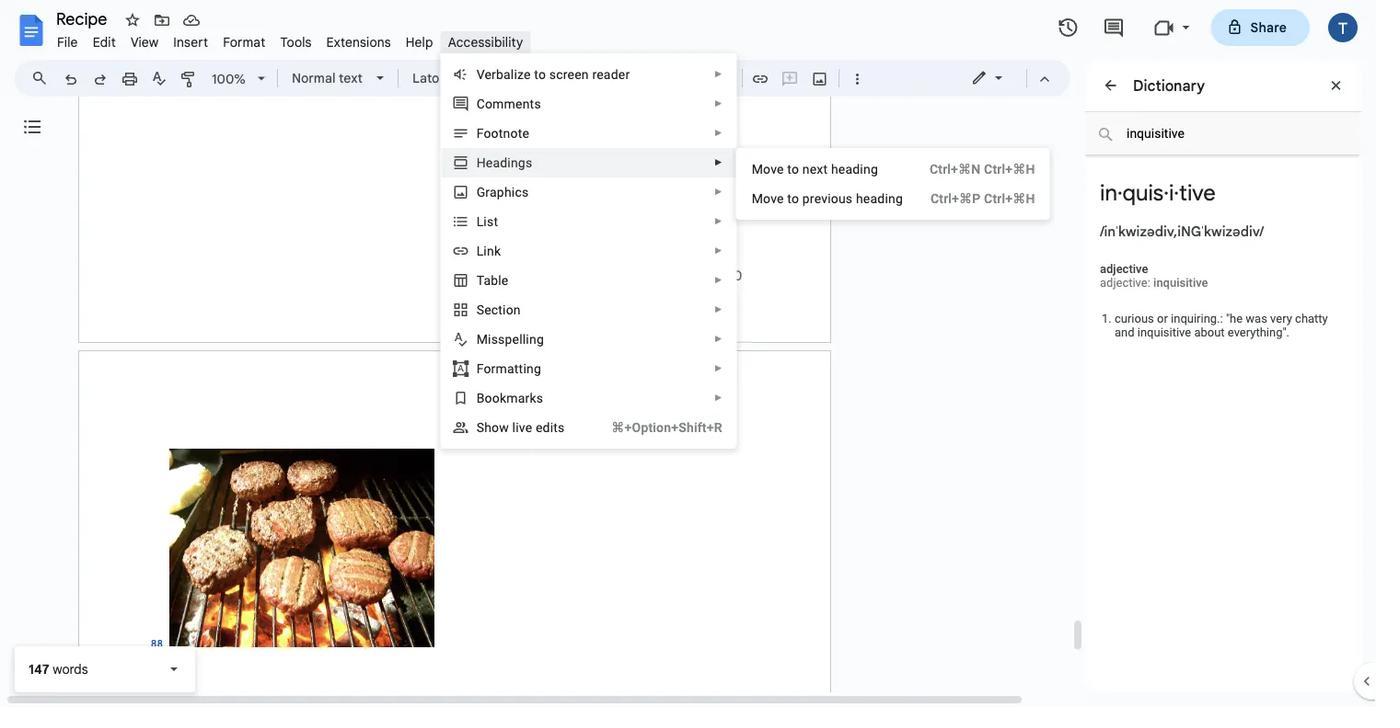 Task type: locate. For each thing, give the bounding box(es) containing it.
h
[[476, 155, 486, 170]]

b
[[476, 391, 485, 406]]

► for rmatting
[[714, 364, 723, 374]]

inquisitive up curious or inquiring.
[[1153, 276, 1208, 290]]

:
[[1220, 312, 1223, 326]]

to for n
[[787, 162, 799, 177]]

1 move from the top
[[752, 162, 784, 177]]

Rename text field
[[50, 7, 118, 29]]

⌘+option+shift+r
[[611, 420, 722, 435]]

0 vertical spatial to
[[534, 67, 546, 82]]

eadings
[[486, 155, 532, 170]]

to left p at right
[[787, 191, 799, 206]]

able
[[484, 273, 509, 288]]

share
[[1250, 19, 1287, 35]]

147
[[29, 662, 49, 678]]

3 ► from the top
[[714, 128, 723, 139]]

1 horizontal spatial /
[[1259, 223, 1264, 240]]

verbalize to screen reader s element
[[476, 67, 635, 82]]

► for creen reader
[[714, 69, 723, 80]]

ctrl+⌘h down 'ctrl+⌘n ctrl+⌘h'
[[984, 191, 1035, 206]]

ctrl+⌘h up ctrl+⌘p ctrl+⌘h
[[984, 162, 1035, 177]]

ote
[[510, 126, 529, 141]]

n up the headings h element
[[503, 126, 510, 141]]

2 ctrl+⌘h from the top
[[984, 191, 1035, 206]]

heading
[[831, 162, 878, 177], [856, 191, 903, 206]]

⌘+option+shift+r element
[[589, 419, 722, 437]]

t able
[[476, 273, 509, 288]]

move left "ext" on the right top of the page
[[752, 162, 784, 177]]

2 vertical spatial to
[[787, 191, 799, 206]]

lin k
[[476, 243, 501, 259]]

list l element
[[476, 214, 504, 229]]

"he
[[1226, 312, 1243, 326]]

► for ote
[[714, 128, 723, 139]]

1 ctrl+⌘h from the top
[[984, 162, 1035, 177]]

move to previous heading p element
[[752, 191, 908, 206]]

share button
[[1211, 9, 1310, 46]]

Star checkbox
[[120, 7, 145, 33]]

► for g raphics
[[714, 187, 723, 197]]

words
[[53, 662, 88, 678]]

0 vertical spatial n
[[503, 126, 510, 141]]

inquisitive inside '"he was very chatty and inquisitive about everything"'
[[1137, 326, 1191, 340]]

show liv e edits
[[476, 420, 565, 435]]

styles list. normal text selected. option
[[292, 65, 365, 91]]

menu bar banner
[[0, 0, 1376, 708]]

c
[[476, 96, 485, 111]]

ctrl+⌘h inside ctrl+⌘n ctrl+⌘h element
[[984, 162, 1035, 177]]

format menu item
[[216, 31, 273, 53]]

c omments
[[476, 96, 541, 111]]

adjective
[[1100, 262, 1148, 276]]

move to p revious heading
[[752, 191, 903, 206]]

liv
[[512, 420, 525, 435]]

1 vertical spatial ctrl+⌘h
[[984, 191, 1035, 206]]

inquisitive
[[1153, 276, 1208, 290], [1137, 326, 1191, 340]]

tools menu item
[[273, 31, 319, 53]]

headings h element
[[476, 155, 538, 170]]

sect
[[476, 302, 503, 318]]

heading right "ext" on the right top of the page
[[831, 162, 878, 177]]

ctrl+⌘h inside ctrl+⌘p ctrl+⌘h element
[[984, 191, 1035, 206]]

lin
[[476, 243, 494, 259]]

► for on
[[714, 305, 723, 315]]

inquisitive right the and
[[1137, 326, 1191, 340]]

g raphics
[[476, 185, 529, 200]]

5 ► from the top
[[714, 187, 723, 197]]

► for b ookmarks
[[714, 393, 723, 404]]

menu bar
[[50, 24, 530, 54]]

0 vertical spatial ctrl+⌘h
[[984, 162, 1035, 177]]

2 / from the left
[[1259, 223, 1264, 240]]

to left s
[[534, 67, 546, 82]]

to left "ext" on the right top of the page
[[787, 162, 799, 177]]

n up p at right
[[802, 162, 810, 177]]

view menu item
[[123, 31, 166, 53]]

11 ► from the top
[[714, 364, 723, 374]]

font list. lato selected. option
[[412, 65, 463, 91]]

8 ► from the top
[[714, 275, 723, 286]]

adjective adjective: inquisitive
[[1100, 262, 1208, 290]]

heading right 'revious'
[[856, 191, 903, 206]]

0 horizontal spatial /
[[1100, 223, 1104, 240]]

menu containing move to
[[736, 148, 1050, 220]]

1 vertical spatial inquisitive
[[1137, 326, 1191, 340]]

accessibility menu item
[[441, 31, 530, 53]]

10 ► from the top
[[714, 334, 723, 345]]

heading for revious heading
[[856, 191, 903, 206]]

move
[[752, 162, 784, 177], [752, 191, 784, 206]]

/ up adjective
[[1100, 223, 1104, 240]]

n
[[503, 126, 510, 141], [802, 162, 810, 177]]

in·quis·i·tive
[[1100, 179, 1216, 207]]

► for c omments
[[714, 98, 723, 109]]

file menu item
[[50, 31, 85, 53]]

omments
[[485, 96, 541, 111]]

m
[[476, 332, 488, 347]]

inˈkwizədiv,
[[1104, 223, 1177, 240]]

inquisitive inside adjective adjective: inquisitive
[[1153, 276, 1208, 290]]

ctrl+⌘h
[[984, 162, 1035, 177], [984, 191, 1035, 206]]

help
[[406, 34, 433, 50]]

ingˈkwizədiv
[[1177, 223, 1259, 240]]

section i element
[[476, 302, 526, 318]]

6 ► from the top
[[714, 216, 723, 227]]

9 ► from the top
[[714, 305, 723, 315]]

curious or inquiring.
[[1115, 312, 1220, 326]]

menu bar containing file
[[50, 24, 530, 54]]

1 ► from the top
[[714, 69, 723, 80]]

0 vertical spatial inquisitive
[[1153, 276, 1208, 290]]

everything"
[[1228, 326, 1286, 340]]

/
[[1100, 223, 1104, 240], [1259, 223, 1264, 240]]

ookmarks
[[485, 391, 543, 406]]

0 vertical spatial move
[[752, 162, 784, 177]]

menu containing verbalize to
[[441, 0, 737, 708]]

Menus field
[[23, 65, 64, 91]]

1 vertical spatial to
[[787, 162, 799, 177]]

1 horizontal spatial n
[[802, 162, 810, 177]]

t
[[476, 273, 484, 288]]

show live edits e element
[[476, 420, 570, 435]]

to
[[534, 67, 546, 82], [787, 162, 799, 177], [787, 191, 799, 206]]

move left p at right
[[752, 191, 784, 206]]

footnote n element
[[476, 126, 535, 141]]

►
[[714, 69, 723, 80], [714, 98, 723, 109], [714, 128, 723, 139], [714, 157, 723, 168], [714, 187, 723, 197], [714, 216, 723, 227], [714, 246, 723, 256], [714, 275, 723, 286], [714, 305, 723, 315], [714, 334, 723, 345], [714, 364, 723, 374], [714, 393, 723, 404]]

7 ► from the top
[[714, 246, 723, 256]]

/ up 'was'
[[1259, 223, 1264, 240]]

rmatting
[[491, 361, 541, 376]]

tools
[[280, 34, 312, 50]]

0 horizontal spatial n
[[503, 126, 510, 141]]

ctrl+⌘h for ctrl+⌘n ctrl+⌘h
[[984, 162, 1035, 177]]

1 vertical spatial heading
[[856, 191, 903, 206]]

1 vertical spatial move
[[752, 191, 784, 206]]

4 ► from the top
[[714, 157, 723, 168]]

0 vertical spatial heading
[[831, 162, 878, 177]]

show
[[476, 420, 509, 435]]

"he was very chatty and inquisitive about everything"
[[1115, 312, 1328, 340]]

.
[[1286, 326, 1290, 340]]

text
[[339, 70, 363, 86]]

chatty
[[1295, 312, 1328, 326]]

2 move from the top
[[752, 191, 784, 206]]

menu
[[441, 0, 737, 708], [736, 148, 1050, 220]]

2 ► from the top
[[714, 98, 723, 109]]

12 ► from the top
[[714, 393, 723, 404]]

file
[[57, 34, 78, 50]]



Task type: describe. For each thing, give the bounding box(es) containing it.
e
[[525, 420, 532, 435]]

inquiring.
[[1171, 312, 1220, 326]]

i
[[503, 302, 506, 318]]

accessibility
[[448, 34, 523, 50]]

extensions menu item
[[319, 31, 398, 53]]

move for move to p revious heading
[[752, 191, 784, 206]]

edits
[[536, 420, 565, 435]]

l ist
[[476, 214, 498, 229]]

link k element
[[476, 243, 506, 259]]

edit
[[93, 34, 116, 50]]

help menu item
[[398, 31, 441, 53]]

p
[[802, 191, 810, 206]]

insert image image
[[810, 65, 831, 91]]

on
[[506, 302, 521, 318]]

normal text
[[292, 70, 363, 86]]

foot n ote
[[476, 126, 529, 141]]

► for lin k
[[714, 246, 723, 256]]

to for s
[[534, 67, 546, 82]]

o
[[484, 361, 491, 376]]

edit menu item
[[85, 31, 123, 53]]

main toolbar
[[54, 0, 872, 381]]

ext
[[810, 162, 828, 177]]

s
[[549, 67, 556, 82]]

comments c element
[[476, 96, 547, 111]]

k
[[494, 243, 501, 259]]

1 vertical spatial n
[[802, 162, 810, 177]]

isspelling
[[488, 332, 544, 347]]

reader
[[592, 67, 630, 82]]

► for t able
[[714, 275, 723, 286]]

Search dictionary text field
[[1085, 112, 1359, 156]]

move to n ext heading
[[752, 162, 878, 177]]

verbalize
[[476, 67, 531, 82]]

formatting o element
[[476, 361, 547, 376]]

misspelling m element
[[476, 332, 549, 347]]

in·quis·i·tive application
[[0, 0, 1376, 708]]

ctrl+⌘p ctrl+⌘h element
[[908, 190, 1035, 208]]

m isspelling
[[476, 332, 544, 347]]

sect i on
[[476, 302, 521, 318]]

or
[[1157, 312, 1168, 326]]

insert menu item
[[166, 31, 216, 53]]

menu inside in·quis·i·tive application
[[736, 148, 1050, 220]]

/ inˈkwizədiv, ingˈkwizədiv /
[[1100, 223, 1264, 240]]

ist
[[484, 214, 498, 229]]

dictionary results for inquisitive section
[[1085, 60, 1361, 708]]

► for l ist
[[714, 216, 723, 227]]

b ookmarks
[[476, 391, 543, 406]]

normal
[[292, 70, 336, 86]]

adjective:
[[1100, 276, 1150, 290]]

very
[[1270, 312, 1292, 326]]

about
[[1194, 326, 1225, 340]]

extensions
[[326, 34, 391, 50]]

h eadings
[[476, 155, 532, 170]]

and
[[1115, 326, 1135, 340]]

► for h eadings
[[714, 157, 723, 168]]

creen
[[556, 67, 589, 82]]

► for m isspelling
[[714, 334, 723, 345]]

ctrl+⌘h for ctrl+⌘p ctrl+⌘h
[[984, 191, 1035, 206]]

mode and view toolbar
[[957, 60, 1059, 97]]

dictionary heading
[[1133, 75, 1205, 97]]

raphics
[[485, 185, 529, 200]]

heading for ext heading
[[831, 162, 878, 177]]

dictionary
[[1133, 76, 1205, 95]]

g
[[476, 185, 485, 200]]

f o rmatting
[[476, 361, 541, 376]]

1 / from the left
[[1100, 223, 1104, 240]]

table t element
[[476, 273, 514, 288]]

was
[[1246, 312, 1267, 326]]

lato
[[412, 70, 439, 86]]

curious
[[1115, 312, 1154, 326]]

move for move to n ext heading
[[752, 162, 784, 177]]

to for p
[[787, 191, 799, 206]]

revious
[[810, 191, 853, 206]]

ctrl+⌘p ctrl+⌘h
[[931, 191, 1035, 206]]

f
[[476, 361, 484, 376]]

insert
[[173, 34, 208, 50]]

l
[[476, 214, 484, 229]]

ctrl+⌘p
[[931, 191, 981, 206]]

verbalize to s creen reader
[[476, 67, 630, 82]]

ctrl+⌘n ctrl+⌘h
[[930, 162, 1035, 177]]

147 words
[[29, 662, 88, 678]]

Zoom field
[[204, 65, 273, 93]]

Zoom text field
[[207, 66, 251, 92]]

graphics g element
[[476, 185, 534, 200]]

ctrl+⌘n
[[930, 162, 981, 177]]

format
[[223, 34, 265, 50]]

ctrl+⌘n ctrl+⌘h element
[[908, 160, 1035, 179]]

menu bar inside menu bar banner
[[50, 24, 530, 54]]

move to next heading n element
[[752, 162, 884, 177]]

bookmarks b element
[[476, 391, 549, 406]]

view
[[131, 34, 159, 50]]

foot
[[476, 126, 503, 141]]



Task type: vqa. For each thing, say whether or not it's contained in the screenshot.


